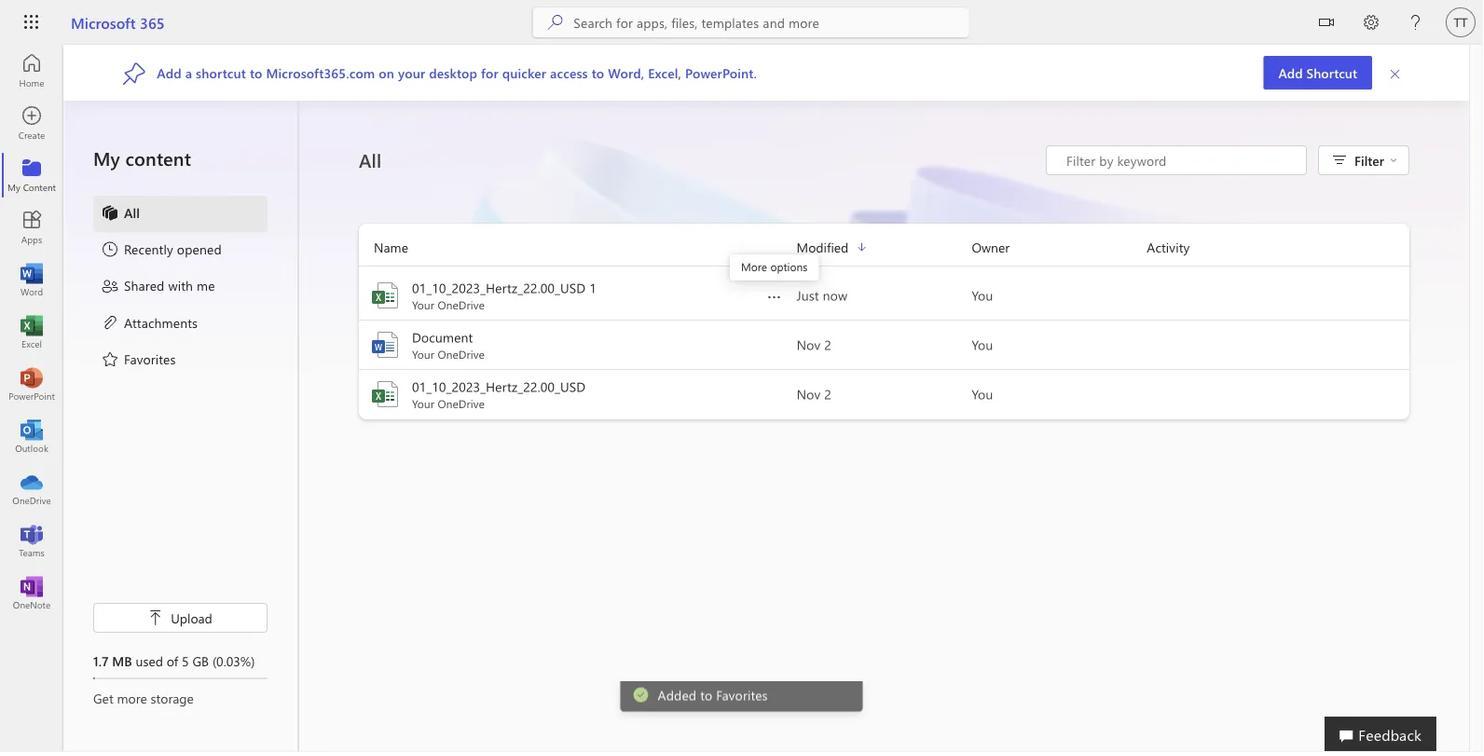 Task type: locate. For each thing, give the bounding box(es) containing it.
owner
[[972, 239, 1010, 256]]

1 vertical spatial onedrive
[[438, 347, 485, 362]]

nov
[[797, 336, 821, 353], [797, 386, 821, 403]]

favorites
[[124, 350, 176, 367], [716, 680, 768, 697]]

1 vertical spatial favorites
[[716, 680, 768, 697]]

2 vertical spatial you
[[972, 386, 994, 403]]

1 vertical spatial excel image
[[370, 380, 400, 409]]

onedrive
[[438, 298, 485, 312], [438, 347, 485, 362], [438, 396, 485, 411]]

2
[[825, 336, 832, 353], [825, 386, 832, 403]]

1 horizontal spatial all
[[359, 148, 382, 173]]

name 01_10_2023_hertz_22.00_usd 1 cell
[[359, 279, 797, 312]]

2 onedrive from the top
[[438, 347, 485, 362]]

all down 'on'
[[359, 148, 382, 173]]

add shortcut button
[[1264, 56, 1373, 90]]

your for document
[[412, 347, 435, 362]]

01_10_2023_hertz_22.00_usd up document
[[412, 279, 586, 297]]

2 2 from the top
[[825, 386, 832, 403]]

01_10_2023_hertz_22.00_usd inside 01_10_2023_hertz_22.00_usd 1 your onedrive
[[412, 279, 586, 297]]

onedrive inside 01_10_2023_hertz_22.00_usd your onedrive
[[438, 396, 485, 411]]

0 horizontal spatial to
[[250, 64, 263, 81]]

attachments
[[124, 314, 198, 331]]

name
[[374, 239, 409, 256]]

your down document your onedrive
[[412, 396, 435, 411]]

word image
[[370, 330, 400, 360]]

your inside 01_10_2023_hertz_22.00_usd your onedrive
[[412, 396, 435, 411]]

added
[[658, 680, 697, 697]]

add a shortcut to microsoft365.com on your desktop for quicker access to word, excel, powerpoint.
[[157, 64, 757, 81]]

powerpoint.
[[686, 64, 757, 81]]

01_10_2023_hertz_22.00_usd for 1
[[412, 279, 586, 297]]

2 nov from the top
[[797, 386, 821, 403]]

row containing name
[[359, 237, 1410, 267]]


[[148, 611, 163, 626]]

nov for 01_10_2023_hertz_22.00_usd
[[797, 386, 821, 403]]

0 vertical spatial you
[[972, 287, 994, 304]]

onedrive inside document your onedrive
[[438, 347, 485, 362]]

microsoft365.com
[[266, 64, 375, 81]]

(0.03%)
[[213, 652, 255, 670]]

2 horizontal spatial to
[[701, 680, 713, 697]]

1 vertical spatial nov
[[797, 386, 821, 403]]

filter 
[[1355, 152, 1398, 169]]

desktop
[[429, 64, 478, 81]]

add inside button
[[1279, 64, 1304, 81]]

my content left pane navigation navigation
[[63, 101, 298, 753]]

0 vertical spatial excel image
[[370, 281, 400, 311]]

filter
[[1355, 152, 1385, 169]]

0 vertical spatial all
[[359, 148, 382, 173]]

to right added
[[701, 680, 713, 697]]

opened
[[177, 240, 222, 258]]

to
[[250, 64, 263, 81], [592, 64, 605, 81], [701, 680, 713, 697]]

excel image down name
[[370, 281, 400, 311]]

1 01_10_2023_hertz_22.00_usd from the top
[[412, 279, 586, 297]]

favorites right added
[[716, 680, 768, 697]]

excel image
[[22, 323, 41, 341]]

all
[[359, 148, 382, 173], [124, 204, 140, 221]]

add for add shortcut
[[1279, 64, 1304, 81]]

2 add from the left
[[157, 64, 182, 81]]

displaying 3 out of 3 files. status
[[1046, 146, 1308, 175]]

menu containing all
[[93, 196, 268, 379]]

name 01_10_2023_hertz_22.00_usd cell
[[359, 378, 797, 411]]

0 vertical spatial favorites
[[124, 350, 176, 367]]

1 your from the top
[[412, 298, 435, 312]]

tt button
[[1439, 0, 1484, 45]]

your
[[412, 298, 435, 312], [412, 347, 435, 362], [412, 396, 435, 411]]

nov for document
[[797, 336, 821, 353]]

2 you from the top
[[972, 336, 994, 353]]

favorites inside menu
[[124, 350, 176, 367]]

 button
[[1305, 0, 1350, 48]]

1 vertical spatial your
[[412, 347, 435, 362]]

0 vertical spatial 01_10_2023_hertz_22.00_usd
[[412, 279, 586, 297]]

1 excel image from the top
[[370, 281, 400, 311]]

you for 01_10_2023_hertz_22.00_usd 1
[[972, 287, 994, 304]]

0 horizontal spatial add
[[157, 64, 182, 81]]

create image
[[22, 114, 41, 132]]

add left shortcut
[[1279, 64, 1304, 81]]

my content
[[93, 146, 191, 171]]

to inside region
[[701, 680, 713, 697]]

1 onedrive from the top
[[438, 298, 485, 312]]

recently opened
[[124, 240, 222, 258]]

01_10_2023_hertz_22.00_usd down document your onedrive
[[412, 378, 586, 395]]

365
[[140, 12, 165, 32]]

excel image for 01_10_2023_hertz_22.00_usd 1
[[370, 281, 400, 311]]

a
[[185, 64, 192, 81]]

0 vertical spatial nov 2
[[797, 336, 832, 353]]

quicker
[[502, 64, 547, 81]]

row
[[359, 237, 1410, 267]]

onedrive down document your onedrive
[[438, 396, 485, 411]]

you for 01_10_2023_hertz_22.00_usd
[[972, 386, 994, 403]]

nov 2
[[797, 336, 832, 353], [797, 386, 832, 403]]

to left word, at the top
[[592, 64, 605, 81]]

your up document
[[412, 298, 435, 312]]

1 vertical spatial 01_10_2023_hertz_22.00_usd
[[412, 378, 586, 395]]

gb
[[193, 652, 209, 670]]

feedback
[[1359, 725, 1422, 745]]

2 your from the top
[[412, 347, 435, 362]]

your down document
[[412, 347, 435, 362]]

name document cell
[[359, 328, 797, 362]]

more options
[[741, 259, 808, 274]]

now
[[823, 287, 848, 304]]

None search field
[[533, 7, 969, 37]]

1 horizontal spatial favorites
[[716, 680, 768, 697]]

shortcut
[[1307, 64, 1358, 81]]

you
[[972, 287, 994, 304], [972, 336, 994, 353], [972, 386, 994, 403]]

0 vertical spatial your
[[412, 298, 435, 312]]

add left a
[[157, 64, 182, 81]]

content
[[125, 146, 191, 171]]

01_10_2023_hertz_22.00_usd
[[412, 279, 586, 297], [412, 378, 586, 395]]

used
[[136, 652, 163, 670]]

0 horizontal spatial all
[[124, 204, 140, 221]]

onedrive up document
[[438, 298, 485, 312]]

1 horizontal spatial add
[[1279, 64, 1304, 81]]

3 onedrive from the top
[[438, 396, 485, 411]]

more
[[117, 690, 147, 707]]

all up recently
[[124, 204, 140, 221]]

excel image inside name 01_10_2023_hertz_22.00_usd cell
[[370, 380, 400, 409]]

onedrive inside 01_10_2023_hertz_22.00_usd 1 your onedrive
[[438, 298, 485, 312]]

to right shortcut
[[250, 64, 263, 81]]

navigation
[[0, 45, 63, 619]]

0 vertical spatial nov
[[797, 336, 821, 353]]

2 vertical spatial onedrive
[[438, 396, 485, 411]]

menu
[[93, 196, 268, 379]]

activity
[[1147, 239, 1191, 256]]

1 nov from the top
[[797, 336, 821, 353]]

excel image for 01_10_2023_hertz_22.00_usd
[[370, 380, 400, 409]]

1 vertical spatial all
[[124, 204, 140, 221]]

0 horizontal spatial favorites
[[124, 350, 176, 367]]

just now
[[797, 287, 848, 304]]

more
[[741, 259, 768, 274]]

1.7
[[93, 652, 109, 670]]

add
[[1279, 64, 1304, 81], [157, 64, 182, 81]]

owner button
[[972, 237, 1147, 258]]

3 your from the top
[[412, 396, 435, 411]]

shared
[[124, 277, 165, 294]]

recently
[[124, 240, 173, 258]]

excel image down word icon
[[370, 380, 400, 409]]

onedrive image
[[22, 479, 41, 498]]

excel image
[[370, 281, 400, 311], [370, 380, 400, 409]]

2 vertical spatial your
[[412, 396, 435, 411]]

onedrive down document
[[438, 347, 485, 362]]

1 vertical spatial 2
[[825, 386, 832, 403]]


[[1320, 15, 1335, 30]]

excel image inside name 01_10_2023_hertz_22.00_usd 1 cell
[[370, 281, 400, 311]]

1 you from the top
[[972, 287, 994, 304]]

2 excel image from the top
[[370, 380, 400, 409]]

more options tooltip
[[730, 255, 819, 281]]

2 01_10_2023_hertz_22.00_usd from the top
[[412, 378, 586, 395]]

0 vertical spatial 2
[[825, 336, 832, 353]]

storage
[[151, 690, 194, 707]]

1 vertical spatial nov 2
[[797, 386, 832, 403]]

1 nov 2 from the top
[[797, 336, 832, 353]]

mb
[[112, 652, 132, 670]]

favorites down attachments element
[[124, 350, 176, 367]]

0 vertical spatial onedrive
[[438, 298, 485, 312]]

tt
[[1455, 15, 1469, 29]]

1 vertical spatial you
[[972, 336, 994, 353]]

1
[[590, 279, 597, 297]]

you for document
[[972, 336, 994, 353]]

document
[[412, 329, 473, 346]]

1 2 from the top
[[825, 336, 832, 353]]

your
[[398, 64, 426, 81]]

access
[[550, 64, 588, 81]]

3 you from the top
[[972, 386, 994, 403]]

1 add from the left
[[1279, 64, 1304, 81]]

2 nov 2 from the top
[[797, 386, 832, 403]]

with
[[168, 277, 193, 294]]

your inside document your onedrive
[[412, 347, 435, 362]]



Task type: describe. For each thing, give the bounding box(es) containing it.
1.7 mb used of 5 gb (0.03%)
[[93, 652, 255, 670]]

excel,
[[648, 64, 682, 81]]

nov 2 for document
[[797, 336, 832, 353]]

get more storage button
[[93, 689, 268, 708]]

shared with me element
[[101, 277, 215, 299]]

 upload
[[148, 610, 212, 627]]

get
[[93, 690, 113, 707]]

favorites element
[[101, 350, 176, 372]]

for
[[481, 64, 499, 81]]

1 horizontal spatial to
[[592, 64, 605, 81]]

get more storage
[[93, 690, 194, 707]]

nov 2 for 01_10_2023_hertz_22.00_usd
[[797, 386, 832, 403]]

modified
[[797, 239, 849, 256]]

microsoft 365
[[71, 12, 165, 32]]

of
[[167, 652, 178, 670]]

word,
[[608, 64, 645, 81]]

me
[[197, 277, 215, 294]]

shared with me
[[124, 277, 215, 294]]

menu inside my content left pane navigation navigation
[[93, 196, 268, 379]]

modified button
[[797, 237, 972, 258]]


[[1391, 157, 1398, 164]]

all inside menu
[[124, 204, 140, 221]]

onenote image
[[22, 584, 41, 603]]

options
[[771, 259, 808, 274]]

dismiss this dialog image
[[1390, 65, 1403, 81]]

attachments element
[[101, 313, 198, 335]]

onedrive for 01_10_2023_hertz_22.00_usd
[[438, 396, 485, 411]]

outlook image
[[22, 427, 41, 446]]

onedrive for document
[[438, 347, 485, 362]]

message element
[[658, 680, 768, 697]]

microsoft 365 banner
[[0, 0, 1484, 48]]

a2hs image
[[123, 61, 146, 85]]

teams image
[[22, 532, 41, 550]]

my content image
[[22, 166, 41, 185]]

microsoft
[[71, 12, 136, 32]]

recently opened element
[[101, 240, 222, 262]]

document your onedrive
[[412, 329, 485, 362]]

apps image
[[22, 218, 41, 237]]

toast notification added to favorites region
[[621, 672, 863, 723]]

feedback button
[[1325, 717, 1437, 753]]

01_10_2023_hertz_22.00_usd 1 your onedrive
[[412, 279, 597, 312]]

Filter by keyword text field
[[1065, 151, 1297, 170]]

all element
[[101, 203, 140, 225]]

Search box. Suggestions appear as you type. search field
[[574, 7, 969, 37]]

added to favorites
[[658, 680, 768, 697]]

favorites inside region
[[716, 680, 768, 697]]

your for 01_10_2023_hertz_22.00_usd
[[412, 396, 435, 411]]

01_10_2023_hertz_22.00_usd for your
[[412, 378, 586, 395]]

01_10_2023_hertz_22.00_usd your onedrive
[[412, 378, 586, 411]]

on
[[379, 64, 395, 81]]

upload
[[171, 610, 212, 627]]

just
[[797, 287, 820, 304]]

powerpoint image
[[22, 375, 41, 394]]

name button
[[359, 237, 797, 258]]

my
[[93, 146, 120, 171]]

your inside 01_10_2023_hertz_22.00_usd 1 your onedrive
[[412, 298, 435, 312]]

add for add a shortcut to microsoft365.com on your desktop for quicker access to word, excel, powerpoint.
[[157, 64, 182, 81]]

home image
[[22, 62, 41, 80]]

2 for document
[[825, 336, 832, 353]]

activity, column 4 of 4 column header
[[1147, 237, 1410, 258]]

add shortcut
[[1279, 64, 1358, 81]]

word image
[[22, 270, 41, 289]]

2 for 01_10_2023_hertz_22.00_usd
[[825, 386, 832, 403]]

shortcut
[[196, 64, 246, 81]]

5
[[182, 652, 189, 670]]



Task type: vqa. For each thing, say whether or not it's contained in the screenshot.
New in 'Link'
no



